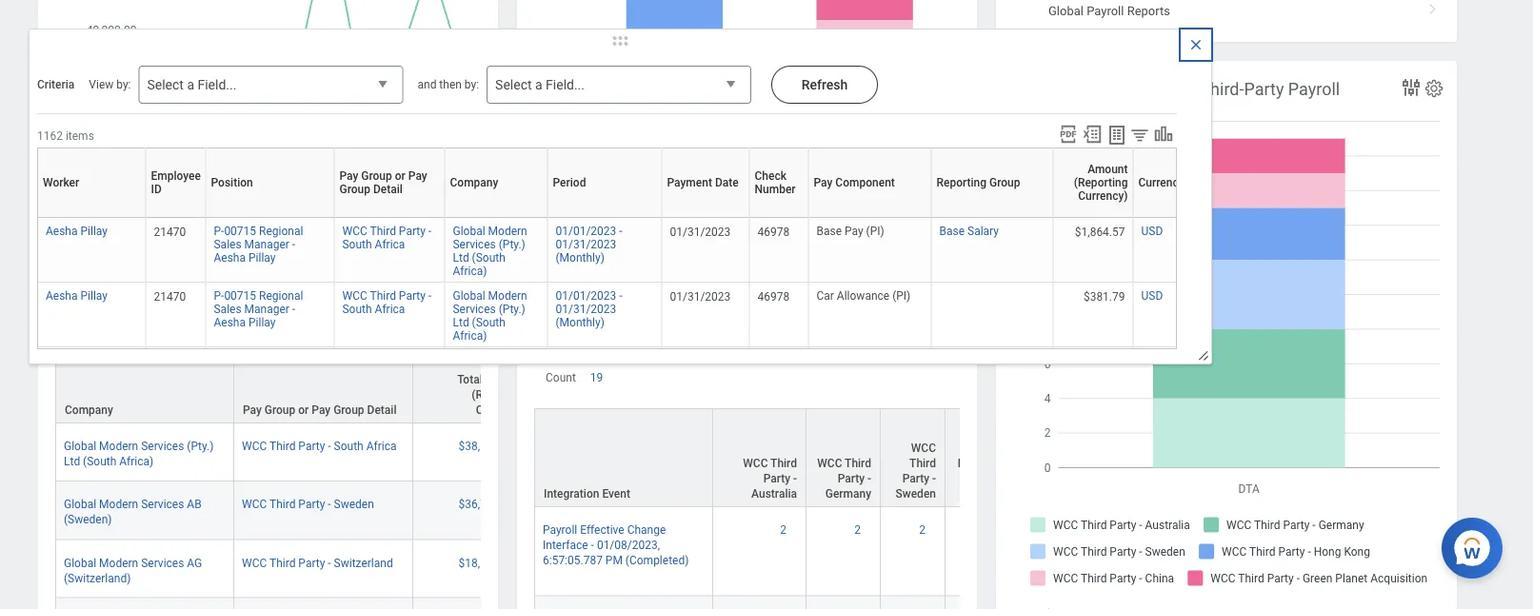 Task type: locate. For each thing, give the bounding box(es) containing it.
0 horizontal spatial (pi)
[[866, 225, 885, 238]]

worker inside button
[[43, 176, 79, 190]]

2 01/01/2023 - 01/31/2023 (monthly) link from the top
[[556, 286, 623, 330]]

0 horizontal spatial select
[[147, 77, 184, 93]]

1 sales from the top
[[214, 238, 242, 251]]

3 2 from the left
[[920, 523, 926, 537]]

1 horizontal spatial worker
[[1014, 80, 1068, 100]]

1 vertical spatial global modern services (pty.) ltd (south africa) link
[[453, 286, 527, 343]]

00715 for car allowance (pi)
[[224, 290, 256, 303]]

wcc third party - hong kong button
[[946, 409, 1000, 506]]

- inside 'wcc third party - australia'
[[794, 472, 797, 485]]

amount up company popup button
[[95, 318, 135, 331]]

2 horizontal spatial 2 button
[[920, 522, 929, 538]]

move modal image
[[602, 30, 640, 52]]

p-
[[214, 225, 224, 238], [214, 290, 224, 303]]

africa) up the "total amount (reporting currency)" popup button on the bottom
[[453, 330, 487, 343]]

- inside wcc third party - germany
[[868, 472, 872, 485]]

2 horizontal spatial currency)
[[1079, 190, 1128, 203]]

interface
[[543, 539, 588, 552]]

services inside "global modern services ag (switzerland)"
[[141, 556, 184, 569]]

aesha pillay for base pay (pi)
[[46, 225, 108, 238]]

01/31/2023
[[670, 226, 731, 239], [556, 238, 617, 251], [670, 291, 731, 304], [556, 303, 617, 316]]

0 horizontal spatial currency)
[[194, 318, 243, 331]]

0 horizontal spatial or
[[298, 403, 309, 417]]

(pi) for car allowance (pi)
[[893, 290, 911, 303]]

base pay (pi)
[[817, 225, 885, 238]]

1 vertical spatial (pty.)
[[499, 303, 526, 316]]

africa) down company button
[[453, 265, 487, 278]]

1 horizontal spatial or
[[395, 170, 406, 183]]

global modern services (pty.) ltd (south africa) link up the "total amount (reporting currency)" popup button on the bottom
[[453, 286, 527, 343]]

(reporting
[[1074, 176, 1128, 190], [138, 318, 192, 331], [472, 388, 526, 402]]

$1,083,615.79
[[258, 318, 331, 331]]

services inside the global modern services ab (sweden)
[[141, 498, 184, 511]]

south up pay group or pay group detail popup button
[[342, 303, 372, 316]]

(south down company button
[[472, 251, 506, 265]]

total amount (reporting currency) button
[[413, 356, 534, 422]]

1 (monthly) from the top
[[556, 251, 605, 265]]

2 46978 from the top
[[758, 291, 790, 304]]

company inside company button
[[450, 176, 499, 190]]

2 select a field... from the left
[[495, 77, 585, 93]]

01/01/2023 - 01/31/2023 (monthly) link
[[556, 221, 623, 265], [556, 286, 623, 330]]

usd link right $381.79
[[1142, 286, 1163, 303]]

2 2 from the left
[[855, 523, 861, 537]]

amount left count
[[486, 373, 526, 386]]

manager up $1,083,615.79
[[244, 303, 289, 316]]

01/01/2023 down period
[[556, 225, 617, 238]]

1 2 from the left
[[780, 523, 787, 537]]

1 by: from the left
[[116, 78, 131, 91]]

currency) inside popup button
[[476, 403, 526, 417]]

1 46978 from the top
[[758, 226, 790, 239]]

0 vertical spatial (monthly)
[[556, 251, 605, 265]]

base down pay component
[[817, 225, 842, 238]]

toolbar
[[1053, 124, 1177, 148]]

(monthly) down period
[[556, 251, 605, 265]]

worker up view printable version (pdf) 'image' at the right top
[[1014, 80, 1068, 100]]

0 vertical spatial aesha pillay
[[46, 225, 108, 238]]

(pty.) up the "total amount (reporting currency)" popup button on the bottom
[[499, 303, 526, 316]]

or inside popup button
[[298, 403, 309, 417]]

0 horizontal spatial base
[[817, 225, 842, 238]]

global modern services (pty.) ltd (south africa) up the "total amount (reporting currency)" popup button on the bottom
[[453, 290, 527, 343]]

0 vertical spatial manager
[[244, 238, 289, 251]]

currency) up $38,224.70 button
[[476, 403, 526, 417]]

1 vertical spatial 00715
[[224, 290, 256, 303]]

currency button
[[1139, 176, 1213, 190]]

2 base from the left
[[940, 225, 965, 238]]

base for base pay (pi)
[[817, 225, 842, 238]]

0 horizontal spatial select a field...
[[147, 77, 237, 93]]

global payroll reports link
[[996, 0, 1458, 30]]

wcc third party - south africa link for base
[[342, 221, 432, 251]]

1 horizontal spatial total amount (reporting currency)
[[458, 373, 526, 417]]

wcc third party - australia column header
[[714, 408, 807, 508]]

2 down germany
[[855, 523, 861, 537]]

select a field... button
[[139, 66, 403, 105], [487, 66, 752, 105]]

worker down the "1162 items"
[[43, 176, 79, 190]]

australia
[[752, 487, 797, 501]]

wcc third party - germany button
[[807, 409, 880, 506]]

base
[[817, 225, 842, 238], [940, 225, 965, 238]]

amount down "export to worksheets" image
[[1088, 163, 1128, 176]]

2 horizontal spatial amount
[[1088, 163, 1128, 176]]

third
[[370, 225, 396, 238], [370, 290, 396, 303], [270, 440, 296, 453], [965, 442, 992, 455], [771, 457, 797, 470], [845, 457, 872, 470], [910, 457, 936, 470], [270, 498, 296, 511], [270, 556, 296, 569]]

1 21470 from the top
[[154, 226, 186, 239]]

1 p- from the top
[[214, 225, 224, 238]]

2 button left wcc third party - hong kong icon
[[920, 522, 929, 538]]

ltd up the "total amount (reporting currency)" popup button on the bottom
[[453, 316, 469, 330]]

1 01/01/2023 from the top
[[556, 225, 617, 238]]

1 vertical spatial (south
[[472, 316, 506, 330]]

aesha pillay link
[[46, 221, 108, 238], [46, 286, 108, 303]]

cell
[[534, 596, 714, 610], [714, 596, 807, 610], [807, 596, 881, 610], [881, 596, 946, 610], [946, 596, 1001, 610], [55, 598, 234, 610], [234, 598, 413, 610], [413, 598, 535, 610]]

and then by:
[[418, 78, 479, 91]]

refresh button
[[772, 66, 878, 104]]

2 regional from the top
[[259, 290, 303, 303]]

currency)
[[1079, 190, 1128, 203], [194, 318, 243, 331], [476, 403, 526, 417]]

p-00715 regional sales manager - aesha pillay link for car
[[214, 286, 303, 330]]

2 aesha pillay from the top
[[46, 290, 108, 303]]

1 p-00715 regional sales manager - aesha pillay from the top
[[214, 225, 303, 265]]

a right view by:
[[187, 77, 194, 93]]

1 manager from the top
[[244, 238, 289, 251]]

(pi) down the pay component button
[[866, 225, 885, 238]]

0 vertical spatial 21470
[[154, 226, 186, 239]]

third inside wcc third party - hong kong
[[965, 442, 992, 455]]

(monthly) for car allowance (pi)
[[556, 316, 605, 330]]

1 vertical spatial p-
[[214, 290, 224, 303]]

2 vertical spatial global modern services (pty.) ltd (south africa)
[[64, 440, 214, 468]]

global inside "global modern services ag (switzerland)"
[[64, 556, 96, 569]]

base inside 'element'
[[817, 225, 842, 238]]

global modern services (pty.) ltd (south africa) link for base pay (pi)
[[453, 221, 527, 278]]

wcc third party - south africa
[[342, 225, 432, 251], [342, 290, 432, 316], [242, 440, 397, 453]]

select a field... right view by:
[[147, 77, 237, 93]]

wcc third party - germany
[[818, 457, 872, 501]]

services left ag at the bottom left of page
[[141, 556, 184, 569]]

currency) left $1,083,615.79
[[194, 318, 243, 331]]

0 horizontal spatial 2
[[780, 523, 787, 537]]

a right then
[[535, 77, 543, 93]]

by: right then
[[465, 78, 479, 91]]

0 vertical spatial 01/01/2023 - 01/31/2023 (monthly) link
[[556, 221, 623, 265]]

party inside wcc third party - sweden
[[903, 472, 930, 485]]

sweden left kong
[[896, 487, 936, 501]]

1 horizontal spatial 2 button
[[855, 522, 864, 538]]

(south up the "total amount (reporting currency)" popup button on the bottom
[[472, 316, 506, 330]]

1 horizontal spatial (pi)
[[893, 290, 911, 303]]

2 down australia
[[780, 523, 787, 537]]

configure and view chart data image
[[1400, 76, 1423, 99]]

2 button down australia
[[780, 522, 790, 538]]

total inside the "total amount (reporting currency)" popup button
[[458, 373, 483, 386]]

00715 for base pay (pi)
[[224, 225, 256, 238]]

0 vertical spatial regional
[[259, 225, 303, 238]]

1 base from the left
[[817, 225, 842, 238]]

01/01/2023 - 01/31/2023 (monthly) link down period
[[556, 221, 623, 265]]

2 vertical spatial currency)
[[476, 403, 526, 417]]

46978 down the number
[[758, 226, 790, 239]]

0 vertical spatial (south
[[472, 251, 506, 265]]

2 select from the left
[[495, 77, 532, 93]]

total amount (reporting currency)
[[67, 318, 243, 331], [458, 373, 526, 417]]

or
[[395, 170, 406, 183], [298, 403, 309, 417]]

1 horizontal spatial select a field...
[[495, 77, 585, 93]]

south down the pay group or pay group detail column header
[[334, 440, 364, 453]]

(reporting inside popup button
[[472, 388, 526, 402]]

$38,224.70 button
[[459, 439, 518, 454]]

01/01/2023 - 01/31/2023 (monthly) down period
[[556, 225, 623, 265]]

payroll up interface
[[543, 523, 578, 537]]

payroll left reports
[[1087, 3, 1124, 18]]

configure worker changes sent to third-party payroll image
[[1424, 78, 1445, 99]]

2 for 3rd the '2' button from left
[[920, 523, 926, 537]]

2 sales from the top
[[214, 303, 242, 316]]

1 vertical spatial currency)
[[194, 318, 243, 331]]

pay group or pay group detail column header
[[234, 355, 413, 424]]

1 01/01/2023 - 01/31/2023 (monthly) from the top
[[556, 225, 623, 265]]

view
[[89, 78, 114, 91]]

- inside wcc third party - hong kong
[[988, 457, 992, 470]]

1 horizontal spatial 2
[[855, 523, 861, 537]]

1 vertical spatial sales
[[214, 303, 242, 316]]

sales
[[214, 238, 242, 251], [214, 303, 242, 316]]

regional down 'position' button
[[259, 225, 303, 238]]

south
[[342, 238, 372, 251], [342, 303, 372, 316], [334, 440, 364, 453]]

1 usd from the top
[[1142, 225, 1163, 238]]

p-00715 regional sales manager - aesha pillay link for base
[[214, 221, 303, 265]]

1 vertical spatial 21470
[[154, 291, 186, 304]]

services down company button
[[453, 238, 496, 251]]

1 vertical spatial p-00715 regional sales manager - aesha pillay
[[214, 290, 303, 330]]

ltd down company button
[[453, 251, 469, 265]]

sweden up switzerland
[[334, 498, 374, 511]]

global modern services ab (sweden)
[[64, 498, 202, 527]]

export to excel image
[[1082, 124, 1103, 145]]

payroll
[[1087, 3, 1124, 18], [1289, 80, 1341, 100], [543, 523, 578, 537]]

- inside payroll effective change interface - 01/08/2023, 6:57:05.787 pm (completed)
[[591, 539, 594, 552]]

modern inside the global modern services ab (sweden)
[[99, 498, 138, 511]]

employee id button
[[151, 148, 213, 217]]

0 vertical spatial usd
[[1142, 225, 1163, 238]]

1 2 button from the left
[[780, 522, 790, 538]]

1 horizontal spatial total
[[458, 373, 483, 386]]

base pay (pi) element
[[817, 221, 885, 238]]

close image
[[1189, 37, 1204, 52]]

2 p- from the top
[[214, 290, 224, 303]]

1 horizontal spatial currency)
[[476, 403, 526, 417]]

services left ab
[[141, 498, 184, 511]]

2
[[780, 523, 787, 537], [855, 523, 861, 537], [920, 523, 926, 537]]

1 01/01/2023 - 01/31/2023 (monthly) link from the top
[[556, 221, 623, 265]]

party
[[1245, 80, 1285, 100], [399, 225, 426, 238], [399, 290, 426, 303], [299, 440, 325, 453], [958, 457, 985, 470], [764, 472, 791, 485], [838, 472, 865, 485], [903, 472, 930, 485], [299, 498, 325, 511], [299, 556, 325, 569]]

modern inside "global modern services ag (switzerland)"
[[99, 556, 138, 569]]

0 horizontal spatial select a field... button
[[139, 66, 403, 105]]

total up company popup button
[[67, 318, 92, 331]]

1 aesha pillay link from the top
[[46, 221, 108, 238]]

21470 for base pay (pi)
[[154, 226, 186, 239]]

wcc third party - sweden left wcc third party - hong kong popup button
[[896, 442, 936, 501]]

01/01/2023 - 01/31/2023 (monthly) link for car allowance (pi)
[[556, 286, 623, 330]]

-
[[429, 225, 432, 238], [619, 225, 623, 238], [292, 238, 295, 251], [429, 290, 432, 303], [619, 290, 623, 303], [292, 303, 295, 316], [328, 440, 331, 453], [988, 457, 992, 470], [794, 472, 797, 485], [868, 472, 872, 485], [933, 472, 936, 485], [328, 498, 331, 511], [591, 539, 594, 552], [328, 556, 331, 569]]

0 vertical spatial amount
[[1088, 163, 1128, 176]]

services down the "company" 'column header'
[[141, 440, 184, 453]]

0 vertical spatial 46978
[[758, 226, 790, 239]]

hong
[[964, 472, 992, 485]]

1 horizontal spatial (reporting
[[472, 388, 526, 402]]

count
[[546, 371, 576, 384]]

row containing global modern services ab (sweden)
[[55, 482, 535, 540]]

1 horizontal spatial base
[[940, 225, 965, 238]]

then
[[439, 78, 462, 91]]

worker for worker
[[43, 176, 79, 190]]

total up the $38,224.70
[[458, 373, 483, 386]]

services for wcc third party - switzerland
[[141, 556, 184, 569]]

2 21470 from the top
[[154, 291, 186, 304]]

wcc third party - south africa link
[[342, 221, 432, 251], [342, 286, 432, 316], [242, 436, 397, 453]]

2 01/01/2023 - 01/31/2023 (monthly) from the top
[[556, 290, 623, 330]]

wcc inside wcc third party - sweden
[[911, 442, 936, 455]]

1 vertical spatial total
[[458, 373, 483, 386]]

01/01/2023 - 01/31/2023 (monthly) link up 19
[[556, 286, 623, 330]]

$18,101.73
[[459, 556, 515, 569]]

1 regional from the top
[[259, 225, 303, 238]]

0 vertical spatial payroll
[[1087, 3, 1124, 18]]

sales for base
[[214, 238, 242, 251]]

2 00715 from the top
[[224, 290, 256, 303]]

south down pay group or pay group detail button
[[342, 238, 372, 251]]

0 vertical spatial ltd
[[453, 251, 469, 265]]

1 vertical spatial south
[[342, 303, 372, 316]]

global modern services (pty.) ltd (south africa)
[[453, 225, 527, 278], [453, 290, 527, 343], [64, 440, 214, 468]]

wcc third party - australia
[[743, 457, 797, 501]]

row
[[55, 355, 535, 424], [534, 408, 1224, 508], [55, 423, 535, 482], [55, 482, 535, 540], [534, 507, 1224, 596], [55, 540, 535, 598], [534, 596, 1224, 610], [55, 598, 535, 610]]

1 vertical spatial detail
[[367, 403, 397, 417]]

ltd up (sweden)
[[64, 455, 80, 468]]

ltd for car allowance (pi)
[[453, 316, 469, 330]]

total
[[67, 318, 92, 331], [458, 373, 483, 386]]

(south up "global modern services ab (sweden)" 'link'
[[83, 455, 117, 468]]

usd link for $1,864.57
[[1142, 221, 1163, 238]]

2 button down germany
[[855, 522, 864, 538]]

0 vertical spatial africa)
[[453, 265, 487, 278]]

aesha pillay for car allowance (pi)
[[46, 290, 108, 303]]

modern
[[488, 225, 527, 238], [488, 290, 527, 303], [99, 440, 138, 453], [99, 498, 138, 511], [99, 556, 138, 569]]

ltd
[[453, 251, 469, 265], [453, 316, 469, 330], [64, 455, 80, 468]]

1 vertical spatial (reporting
[[138, 318, 192, 331]]

usd down currency at top right
[[1142, 225, 1163, 238]]

(south for car allowance (pi)
[[472, 316, 506, 330]]

1 p-00715 regional sales manager - aesha pillay link from the top
[[214, 221, 303, 265]]

(monthly) up 19
[[556, 316, 605, 330]]

1 vertical spatial 46978
[[758, 291, 790, 304]]

0 vertical spatial global modern services (pty.) ltd (south africa) link
[[453, 221, 527, 278]]

payroll right 'third-'
[[1289, 80, 1341, 100]]

select
[[147, 77, 184, 93], [495, 77, 532, 93]]

p-00715 regional sales manager - aesha pillay
[[214, 225, 303, 265], [214, 290, 303, 330]]

0 vertical spatial pay group or pay group detail
[[340, 170, 427, 196]]

criteria
[[37, 78, 75, 91]]

1 vertical spatial aesha pillay
[[46, 290, 108, 303]]

row containing total amount (reporting currency)
[[55, 355, 535, 424]]

0 vertical spatial 00715
[[224, 225, 256, 238]]

base left salary on the right of the page
[[940, 225, 965, 238]]

0 vertical spatial wcc third party - south africa
[[342, 225, 432, 251]]

currency) up $1,864.57
[[1079, 190, 1128, 203]]

(pi) right allowance
[[893, 290, 911, 303]]

p-00715 regional sales manager - aesha pillay link
[[214, 221, 303, 265], [214, 286, 303, 330]]

chevron right image
[[1421, 0, 1446, 16]]

1 vertical spatial total amount (reporting currency)
[[458, 373, 526, 417]]

0 vertical spatial (pi)
[[866, 225, 885, 238]]

regional
[[259, 225, 303, 238], [259, 290, 303, 303]]

2 aesha pillay link from the top
[[46, 286, 108, 303]]

wcc third party - switzerland
[[242, 556, 393, 569]]

1 horizontal spatial payroll
[[1087, 3, 1124, 18]]

(pty.) down company button
[[499, 238, 526, 251]]

1 vertical spatial ltd
[[453, 316, 469, 330]]

global inside the global modern services ab (sweden)
[[64, 498, 96, 511]]

1 usd link from the top
[[1142, 221, 1163, 238]]

aesha
[[46, 225, 78, 238], [214, 251, 246, 265], [46, 290, 78, 303], [214, 316, 246, 330]]

0 horizontal spatial amount
[[95, 318, 135, 331]]

global modern services (pty.) ltd (south africa) up "global modern services ab (sweden)" 'link'
[[64, 440, 214, 468]]

01/01/2023 - 01/31/2023 (monthly) up 19
[[556, 290, 623, 330]]

or inside button
[[395, 170, 406, 183]]

0 vertical spatial company
[[450, 176, 499, 190]]

21470 for car allowance (pi)
[[154, 291, 186, 304]]

(reporting up $38,224.70 button
[[472, 388, 526, 402]]

46978 left "car"
[[758, 291, 790, 304]]

1 vertical spatial 01/01/2023
[[556, 290, 617, 303]]

$1,083,615.79 button
[[258, 317, 334, 332]]

2 (monthly) from the top
[[556, 316, 605, 330]]

2 manager from the top
[[244, 303, 289, 316]]

pay inside 'element'
[[845, 225, 864, 238]]

total amount (reporting currency) up company popup button
[[67, 318, 243, 331]]

select a field... right then
[[495, 77, 585, 93]]

(pty.)
[[499, 238, 526, 251], [499, 303, 526, 316], [187, 440, 214, 453]]

1 vertical spatial regional
[[259, 290, 303, 303]]

1 horizontal spatial sweden
[[896, 487, 936, 501]]

0 vertical spatial global modern services (pty.) ltd (south africa)
[[453, 225, 527, 278]]

2 p-00715 regional sales manager - aesha pillay link from the top
[[214, 286, 303, 330]]

services up the "total amount (reporting currency)" popup button on the bottom
[[453, 303, 496, 316]]

2 2 button from the left
[[855, 522, 864, 538]]

0 vertical spatial or
[[395, 170, 406, 183]]

0 vertical spatial south
[[342, 238, 372, 251]]

0 horizontal spatial sweden
[[334, 498, 374, 511]]

pay component
[[814, 176, 895, 190]]

wcc inside wcc third party - hong kong
[[967, 426, 992, 440]]

(pi) inside 'element'
[[866, 225, 885, 238]]

1162
[[37, 129, 63, 142]]

1 select from the left
[[147, 77, 184, 93]]

global modern services (pty.) ltd (south africa) for base
[[453, 225, 527, 278]]

component
[[836, 176, 895, 190]]

integration
[[544, 487, 600, 501]]

2 usd link from the top
[[1142, 286, 1163, 303]]

1 field... from the left
[[198, 77, 237, 93]]

total amount (reporting currency) up $38,224.70 button
[[458, 373, 526, 417]]

1 vertical spatial (pi)
[[893, 290, 911, 303]]

select right then
[[495, 77, 532, 93]]

1 aesha pillay from the top
[[46, 225, 108, 238]]

1 vertical spatial pay group or pay group detail
[[243, 403, 397, 417]]

1 vertical spatial aesha pillay link
[[46, 286, 108, 303]]

2 01/01/2023 from the top
[[556, 290, 617, 303]]

1 vertical spatial usd link
[[1142, 286, 1163, 303]]

0 vertical spatial total
[[67, 318, 92, 331]]

46978 for car allowance (pi)
[[758, 291, 790, 304]]

0 horizontal spatial by:
[[116, 78, 131, 91]]

1 vertical spatial africa
[[375, 303, 405, 316]]

detail inside pay group or pay group detail
[[373, 183, 403, 196]]

third inside wcc third party - germany
[[845, 457, 872, 470]]

1 00715 from the top
[[224, 225, 256, 238]]

by: right view
[[116, 78, 131, 91]]

third inside wcc third party - sweden
[[910, 457, 936, 470]]

(reporting up company popup button
[[138, 318, 192, 331]]

aesha pillay link for base
[[46, 221, 108, 238]]

view printable version (pdf) image
[[1058, 124, 1079, 145]]

21470
[[154, 226, 186, 239], [154, 291, 186, 304]]

1 vertical spatial 01/01/2023 - 01/31/2023 (monthly) link
[[556, 286, 623, 330]]

ltd for base pay (pi)
[[453, 251, 469, 265]]

company column header
[[55, 355, 234, 424]]

1 vertical spatial manager
[[244, 303, 289, 316]]

2 vertical spatial (south
[[83, 455, 117, 468]]

global modern services (pty.) ltd (south africa) link up "global modern services ab (sweden)" 'link'
[[64, 436, 214, 468]]

2 left wcc third party - hong kong icon
[[920, 523, 926, 537]]

- inside wcc third party - switzerland link
[[328, 556, 331, 569]]

0 vertical spatial (reporting
[[1074, 176, 1128, 190]]

0 vertical spatial worker
[[1014, 80, 1068, 100]]

total amount (reporting currency) inside popup button
[[458, 373, 526, 417]]

0 vertical spatial africa
[[375, 238, 405, 251]]

africa
[[375, 238, 405, 251], [375, 303, 405, 316], [366, 440, 397, 453]]

01/01/2023 - 01/31/2023 (monthly) for base pay (pi)
[[556, 225, 623, 265]]

wcc third party - sweden up wcc third party - switzerland link
[[242, 498, 374, 511]]

0 horizontal spatial total amount (reporting currency)
[[67, 318, 243, 331]]

1 vertical spatial wcc third party - south africa link
[[342, 286, 432, 316]]

select right view by:
[[147, 77, 184, 93]]

global modern services (pty.) ltd (south africa) down company button
[[453, 225, 527, 278]]

reports
[[1128, 3, 1171, 18]]

0 vertical spatial wcc third party - south africa link
[[342, 221, 432, 251]]

- inside wcc third party - sweden popup button
[[933, 472, 936, 485]]

global modern services (pty.) ltd (south africa) link down company button
[[453, 221, 527, 278]]

manager for car allowance (pi)
[[244, 303, 289, 316]]

2 usd from the top
[[1142, 290, 1163, 303]]

party inside wcc third party - hong kong
[[958, 457, 985, 470]]

(sweden)
[[64, 513, 112, 527]]

0 horizontal spatial 2 button
[[780, 522, 790, 538]]

worker
[[1014, 80, 1068, 100], [43, 176, 79, 190]]

19 button
[[590, 370, 606, 385]]

africa) up "global modern services ab (sweden)" 'link'
[[119, 455, 154, 468]]

usd right $381.79
[[1142, 290, 1163, 303]]

a
[[187, 77, 194, 93], [535, 77, 543, 93]]

$38,224.70
[[459, 440, 515, 453]]

amount inside popup button
[[486, 373, 526, 386]]

1 horizontal spatial company
[[450, 176, 499, 190]]

01/01/2023 up 19
[[556, 290, 617, 303]]

regional up $1,083,615.79
[[259, 290, 303, 303]]

46978
[[758, 226, 790, 239], [758, 291, 790, 304]]

$36,700.74 button
[[459, 497, 518, 512]]

field...
[[198, 77, 237, 93], [546, 77, 585, 93]]

(pty.) up ab
[[187, 440, 214, 453]]

0 vertical spatial detail
[[373, 183, 403, 196]]

0 horizontal spatial company
[[65, 403, 113, 417]]

wcc third party - south africa for car allowance (pi)
[[342, 290, 432, 316]]

base salary link
[[940, 221, 999, 238]]

1 horizontal spatial select
[[495, 77, 532, 93]]

manager
[[244, 238, 289, 251], [244, 303, 289, 316]]

0 vertical spatial 01/01/2023
[[556, 225, 617, 238]]

worker for worker changes sent to third-party payroll
[[1014, 80, 1068, 100]]

manager down 'position' button
[[244, 238, 289, 251]]

1 select a field... from the left
[[147, 77, 237, 93]]

0 vertical spatial 01/01/2023 - 01/31/2023 (monthly)
[[556, 225, 623, 265]]

usd link down currency at top right
[[1142, 221, 1163, 238]]

1 a from the left
[[187, 77, 194, 93]]

1 select a field... button from the left
[[139, 66, 403, 105]]

(reporting down the export to excel icon
[[1074, 176, 1128, 190]]

export to worksheets image
[[1106, 124, 1129, 147]]

2 vertical spatial wcc third party - south africa link
[[242, 436, 397, 453]]

2 p-00715 regional sales manager - aesha pillay from the top
[[214, 290, 303, 330]]

row containing payroll effective change interface - 01/08/2023, 6:57:05.787 pm (completed)
[[534, 507, 1224, 596]]



Task type: vqa. For each thing, say whether or not it's contained in the screenshot.
Required
no



Task type: describe. For each thing, give the bounding box(es) containing it.
19
[[590, 371, 603, 384]]

global modern services ag (switzerland) link
[[64, 552, 202, 585]]

(pty.) for base
[[499, 238, 526, 251]]

01/08/2023,
[[597, 539, 660, 552]]

integration event button
[[535, 409, 713, 506]]

period
[[553, 176, 586, 190]]

usd for $381.79
[[1142, 290, 1163, 303]]

africa) for car
[[453, 330, 487, 343]]

(reporting inside button
[[1074, 176, 1128, 190]]

2 vertical spatial africa)
[[119, 455, 154, 468]]

africa for car allowance (pi)
[[375, 303, 405, 316]]

detail inside popup button
[[367, 403, 397, 417]]

0 horizontal spatial wcc third party - sweden
[[242, 498, 374, 511]]

germany
[[826, 487, 872, 501]]

base for base salary
[[940, 225, 965, 238]]

select to filter grid data image
[[1130, 125, 1151, 145]]

pay group or pay group detail inside button
[[340, 170, 427, 196]]

effective
[[580, 523, 625, 537]]

wcc third party - south africa link for car
[[342, 286, 432, 316]]

worker changes sent to third-party payroll element
[[996, 61, 1458, 610]]

0 horizontal spatial (reporting
[[138, 318, 192, 331]]

2 by: from the left
[[465, 78, 479, 91]]

period button
[[553, 148, 669, 217]]

wcc third party - switzerland link
[[242, 552, 393, 569]]

(pty.) for car
[[499, 303, 526, 316]]

p-00715 regional sales manager - aesha pillay for car allowance (pi)
[[214, 290, 303, 330]]

2 vertical spatial africa
[[366, 440, 397, 453]]

payroll effective change interface - 01/08/2023, 6:57:05.787 pm (completed)
[[543, 523, 689, 567]]

worker button
[[43, 148, 153, 217]]

integration event
[[544, 487, 631, 501]]

46978 for base pay (pi)
[[758, 226, 790, 239]]

p- for base pay (pi)
[[214, 225, 224, 238]]

south for car allowance (pi)
[[342, 303, 372, 316]]

amount (reporting currency)
[[1074, 163, 1128, 203]]

third inside 'wcc third party - australia'
[[771, 457, 797, 470]]

car
[[817, 290, 834, 303]]

modern for wcc third party - switzerland
[[99, 556, 138, 569]]

currency
[[1139, 176, 1185, 190]]

reporting group
[[937, 176, 1021, 190]]

view by:
[[89, 78, 131, 91]]

(south for base pay (pi)
[[472, 251, 506, 265]]

payment date
[[667, 176, 739, 190]]

currency) inside amount (reporting currency)
[[1079, 190, 1128, 203]]

global modern services ab (sweden) link
[[64, 494, 202, 527]]

regional for car
[[259, 290, 303, 303]]

wcc third party - south africa for base pay (pi)
[[342, 225, 432, 251]]

services for wcc third party - south africa
[[141, 440, 184, 453]]

changes
[[1072, 80, 1139, 100]]

amount inside amount (reporting currency)
[[1088, 163, 1128, 176]]

company inside company popup button
[[65, 403, 113, 417]]

2 for second the '2' button from the left
[[855, 523, 861, 537]]

expand/collapse chart image
[[1154, 124, 1175, 145]]

switzerland
[[334, 556, 393, 569]]

wcc third party - hong kong
[[958, 426, 992, 501]]

manager for base pay (pi)
[[244, 238, 289, 251]]

south for base pay (pi)
[[342, 238, 372, 251]]

change
[[627, 523, 666, 537]]

id
[[151, 183, 162, 196]]

reporting
[[937, 176, 987, 190]]

kong
[[965, 487, 992, 501]]

pay group or pay group detail button
[[234, 356, 412, 422]]

- inside the wcc third party - sweden link
[[328, 498, 331, 511]]

global modern services (pty.) ltd (south africa) for car
[[453, 290, 527, 343]]

check number
[[755, 170, 796, 196]]

global modern services (pty.) ltd (south africa) link for car allowance (pi)
[[453, 286, 527, 343]]

2 a from the left
[[535, 77, 543, 93]]

global modern services ag (switzerland)
[[64, 556, 202, 585]]

sent
[[1143, 80, 1177, 100]]

global for the bottommost the global modern services (pty.) ltd (south africa) link
[[64, 440, 96, 453]]

wcc third party - sweden column header
[[881, 408, 946, 508]]

pay group or pay group detail inside popup button
[[243, 403, 397, 417]]

company button
[[450, 148, 555, 217]]

payroll effective change interface - 01/08/2023, 6:57:05.787 pm (completed) link
[[543, 520, 689, 567]]

ab
[[187, 498, 202, 511]]

row containing global modern services ag (switzerland)
[[55, 540, 535, 598]]

global payroll reports
[[1049, 3, 1171, 18]]

2 vertical spatial ltd
[[64, 455, 80, 468]]

sweden inside popup button
[[896, 487, 936, 501]]

aesha pillay link for car
[[46, 286, 108, 303]]

worker changes sent to third-party payroll
[[1014, 80, 1341, 100]]

modern for wcc third party - south africa
[[99, 440, 138, 453]]

position
[[211, 176, 253, 190]]

car allowance (pi)
[[817, 290, 911, 303]]

third-
[[1201, 80, 1245, 100]]

2 for first the '2' button from left
[[780, 523, 787, 537]]

check
[[755, 170, 787, 183]]

number
[[755, 183, 796, 196]]

2 vertical spatial south
[[334, 440, 364, 453]]

wcc inside 'wcc third party - australia'
[[743, 457, 768, 470]]

(pi) for base pay (pi)
[[866, 225, 885, 238]]

sales for car
[[214, 303, 242, 316]]

amount (reporting currency) button
[[1059, 148, 1141, 217]]

wcc third party - sweden button
[[881, 409, 945, 506]]

pay group or pay group detail button
[[340, 148, 452, 217]]

integration event column header
[[534, 408, 714, 508]]

global for "global modern services ab (sweden)" 'link'
[[64, 498, 96, 511]]

$1,864.57
[[1075, 226, 1126, 239]]

3 2 button from the left
[[920, 522, 929, 538]]

services for wcc third party - sweden
[[141, 498, 184, 511]]

pay inside button
[[814, 176, 833, 190]]

company button
[[56, 356, 233, 422]]

2 field... from the left
[[546, 77, 585, 93]]

global for car allowance (pi) the global modern services (pty.) ltd (south africa) link
[[453, 290, 485, 303]]

ag
[[187, 556, 202, 569]]

salary
[[968, 225, 999, 238]]

event
[[602, 487, 631, 501]]

wcc third party - germany column header
[[807, 408, 881, 508]]

wcc inside wcc third party - germany
[[818, 457, 843, 470]]

6:57:05.787
[[543, 554, 603, 567]]

2 horizontal spatial payroll
[[1289, 80, 1341, 100]]

2 vertical spatial wcc third party - south africa
[[242, 440, 397, 453]]

2 vertical spatial global modern services (pty.) ltd (south africa) link
[[64, 436, 214, 468]]

$381.79
[[1084, 291, 1126, 304]]

wcc third party - sweden inside popup button
[[896, 442, 936, 501]]

africa for base pay (pi)
[[375, 238, 405, 251]]

p- for car allowance (pi)
[[214, 290, 224, 303]]

allowance
[[837, 290, 890, 303]]

payroll inside payroll effective change interface - 01/08/2023, 6:57:05.787 pm (completed)
[[543, 523, 578, 537]]

01/01/2023 - 01/31/2023 (monthly) for car allowance (pi)
[[556, 290, 623, 330]]

car allowance (pi) element
[[817, 286, 911, 303]]

check number button
[[755, 148, 816, 217]]

row containing global modern services (pty.) ltd (south africa)
[[55, 423, 535, 482]]

01/01/2023 - 01/31/2023 (monthly) link for base pay (pi)
[[556, 221, 623, 265]]

2 vertical spatial (pty.)
[[187, 440, 214, 453]]

africa) for base
[[453, 265, 487, 278]]

pay component button
[[814, 148, 939, 217]]

(switzerland)
[[64, 571, 131, 585]]

row containing wcc third party - hong kong
[[534, 408, 1224, 508]]

party inside wcc third party - germany
[[838, 472, 865, 485]]

modern for wcc third party - sweden
[[99, 498, 138, 511]]

pm
[[606, 554, 623, 567]]

employee
[[151, 170, 201, 183]]

(completed)
[[626, 554, 689, 567]]

position button
[[211, 148, 342, 217]]

global for the global modern services (pty.) ltd (south africa) link related to base pay (pi)
[[453, 225, 485, 238]]

01/01/2023 for car
[[556, 290, 617, 303]]

to
[[1182, 80, 1197, 100]]

2 select a field... button from the left
[[487, 66, 752, 105]]

wcc third party - hong kong image
[[954, 522, 993, 538]]

payment
[[667, 176, 712, 190]]

items
[[66, 129, 94, 142]]

refresh
[[802, 77, 848, 92]]

reporting group button
[[937, 176, 1048, 190]]

usd for $1,864.57
[[1142, 225, 1163, 238]]

employee id
[[151, 170, 201, 196]]

(monthly) for base pay (pi)
[[556, 251, 605, 265]]

party inside 'wcc third party - australia'
[[764, 472, 791, 485]]

global for 'global modern services ag (switzerland)' link
[[64, 556, 96, 569]]

01/01/2023 for base
[[556, 225, 617, 238]]

usd link for $381.79
[[1142, 286, 1163, 303]]

regional for base
[[259, 225, 303, 238]]

date
[[715, 176, 739, 190]]

$36,700.74
[[459, 498, 515, 511]]

resize modal image
[[1197, 350, 1212, 364]]

wcc third party - australia button
[[714, 409, 806, 506]]

1162 items
[[37, 129, 94, 142]]

and
[[418, 78, 437, 91]]

$18,101.73 button
[[459, 555, 518, 570]]

p-00715 regional sales manager - aesha pillay for base pay (pi)
[[214, 225, 303, 265]]

payment date button
[[667, 148, 757, 217]]



